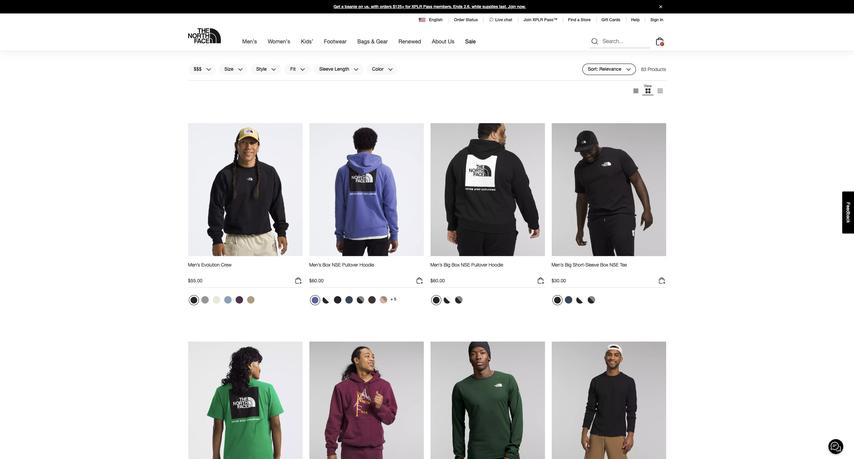 Task type: locate. For each thing, give the bounding box(es) containing it.
on
[[359, 4, 363, 9]]

2 horizontal spatial a
[[846, 216, 852, 218]]

83 products
[[642, 66, 667, 72]]

1 horizontal spatial a
[[578, 18, 580, 22]]

0 horizontal spatial tnf white/tnf black radio
[[321, 295, 332, 306]]

products
[[648, 66, 667, 72]]

0 horizontal spatial hoodie
[[360, 262, 374, 268]]

brand
[[229, 45, 241, 51]]

1 $60.00 button from the left
[[309, 277, 424, 288]]

83 products status
[[642, 64, 667, 75]]

1 vertical spatial join
[[524, 18, 532, 22]]

xplr right for
[[412, 4, 422, 9]]

0 horizontal spatial tnf medium grey heather/tnf black radio
[[355, 295, 366, 306]]

tee right graphic
[[388, 45, 395, 51]]

1 tnf medium grey heather/tnf black image from the left
[[357, 297, 364, 304]]

2 pullover from the left
[[472, 262, 488, 268]]

0 horizontal spatial tnf black radio
[[189, 295, 199, 306]]

men's
[[188, 45, 200, 51], [309, 45, 321, 51], [431, 45, 443, 51], [552, 45, 564, 51], [188, 262, 200, 268], [309, 262, 321, 268], [431, 262, 443, 268], [552, 262, 564, 268]]

shady blue/tnf black image
[[345, 297, 353, 304]]

stone brown image
[[565, 79, 573, 87]]

0 vertical spatial a
[[342, 4, 344, 9]]

bags & gear link
[[358, 32, 388, 50]]

0 horizontal spatial axys
[[471, 45, 483, 51]]

2 big from the left
[[565, 262, 572, 268]]

$60.00 button for pullover
[[431, 277, 545, 288]]

$60.00 button down men's big box nse pullover hoodie button
[[431, 277, 545, 288]]

tnf medium grey heather/tnf black image
[[357, 297, 364, 304], [455, 297, 463, 304], [588, 297, 595, 304]]

axys down sale
[[471, 45, 483, 51]]

0 vertical spatial xplr
[[412, 4, 422, 9]]

gift
[[602, 18, 609, 22]]

tnf white/tnf black radio right tnf black/tnf white icon
[[442, 295, 453, 306]]

graphic
[[371, 45, 387, 51]]

1 shady blue/tnf black radio from the left
[[344, 295, 355, 306]]

TNF Medium Grey Heather/TNF Black radio
[[355, 295, 366, 306], [454, 295, 464, 306], [586, 295, 597, 306]]

big
[[444, 262, 451, 268], [565, 262, 572, 268]]

2 horizontal spatial tnf black radio
[[553, 78, 563, 88]]

xplr
[[412, 4, 422, 9], [533, 18, 543, 22]]

tnf black image for "tnf black" option for stone brown radio
[[554, 80, 561, 87]]

style button
[[251, 64, 281, 75]]

e up d
[[846, 205, 852, 208]]

2 horizontal spatial hoodie
[[578, 45, 593, 51]]

2 horizontal spatial box
[[601, 262, 609, 268]]

$55.00 button
[[188, 277, 303, 288]]

1 big from the left
[[444, 262, 451, 268]]

0 horizontal spatial box
[[323, 262, 331, 268]]

$60.00 button
[[309, 277, 424, 288], [431, 277, 545, 288]]

tnf medium grey heather/tnf black radio right shady blue/tnf black image
[[586, 295, 597, 306]]

tee right the sale link
[[484, 45, 491, 51]]

style
[[256, 66, 267, 72]]

join
[[508, 4, 516, 9], [524, 18, 532, 22]]

while
[[472, 4, 482, 9]]

xplr left pass™
[[533, 18, 543, 22]]

big for box
[[444, 262, 451, 268]]

$60.00 up 'dopamine blue' radio
[[309, 278, 324, 284]]

men's for men's evolution crew
[[188, 262, 200, 268]]

sleeve left brand on the top of the page
[[214, 45, 228, 51]]

status
[[466, 18, 478, 22]]

tnf medium grey heather/tnf black image right shady blue/tnf black image
[[588, 297, 595, 304]]

renewed
[[399, 38, 421, 44]]

2 e from the top
[[846, 208, 852, 210]]

supplies
[[483, 4, 498, 9]]

tnf black/tnf white image left shady blue/tnf black image
[[554, 297, 561, 304]]

xplr inside get a beanie on us, with orders $125+ for xplr pass members. ends 2.6, while supplies last. join now. link
[[412, 4, 422, 9]]

2 $60.00 from the left
[[431, 278, 445, 284]]

sign in
[[651, 18, 664, 22]]

order status
[[454, 18, 478, 22]]

tnf white/tnf black image
[[323, 297, 330, 304], [577, 297, 584, 304]]

1 horizontal spatial hoodie
[[489, 262, 504, 268]]

sleeve down sale
[[457, 45, 470, 51]]

2 horizontal spatial tnf medium grey heather/tnf black image
[[588, 297, 595, 304]]

0 horizontal spatial a
[[342, 4, 344, 9]]

tnf medium grey heather/tnf black radio right tnf white/tnf black icon
[[454, 295, 464, 306]]

kids' link
[[301, 32, 313, 50]]

men's long-sleeve sleeve hit graphic tee image
[[309, 0, 424, 39]]

1 horizontal spatial tnf white/tnf black radio
[[442, 295, 453, 306]]

2 tnf white/tnf black radio from the left
[[442, 295, 453, 306]]

0 horizontal spatial join
[[508, 4, 516, 9]]

Dopamine Blue radio
[[310, 295, 320, 306]]

2 horizontal spatial tnf black image
[[554, 80, 561, 87]]

e
[[846, 205, 852, 208], [846, 208, 852, 210]]

1 $60.00 from the left
[[309, 278, 324, 284]]

shady blue/tnf black radio down $30.00 in the right of the page
[[563, 295, 574, 306]]

crew
[[221, 262, 232, 268]]

sale link
[[466, 32, 476, 50]]

get
[[334, 4, 341, 9]]

help
[[632, 18, 640, 22]]

0 horizontal spatial $60.00 button
[[309, 277, 424, 288]]

TNF Medium Grey Heather radio
[[200, 295, 210, 306]]

english
[[429, 18, 443, 22]]

0 vertical spatial join
[[508, 4, 516, 9]]

a right find
[[578, 18, 580, 22]]

TNF Black radio
[[431, 78, 442, 88], [553, 78, 563, 88], [189, 295, 199, 306]]

tnf black radio for stone brown radio
[[553, 78, 563, 88]]

axys inside button
[[471, 45, 483, 51]]

2 vertical spatial a
[[846, 216, 852, 218]]

axys left search all icon
[[565, 45, 577, 51]]

3 tnf medium grey heather/tnf black radio from the left
[[586, 295, 597, 306]]

1 horizontal spatial $60.00
[[431, 278, 445, 284]]

0 horizontal spatial xplr
[[412, 4, 422, 9]]

tnf white/tnf black radio right shady blue/tnf black image
[[575, 295, 586, 306]]

for
[[406, 4, 411, 9]]

Shady Blue/TNF Black radio
[[344, 295, 355, 306], [563, 295, 574, 306]]

sleeve length
[[320, 66, 349, 72]]

tnf white/tnf black radio right 'dopamine blue' radio
[[321, 295, 332, 306]]

tnf black/tnf white radio left shady blue/tnf black image
[[553, 295, 563, 306]]

sleeve
[[214, 45, 228, 51], [335, 45, 348, 51], [349, 45, 363, 51], [457, 45, 470, 51], [320, 66, 334, 72], [586, 262, 599, 268]]

1 vertical spatial a
[[578, 18, 580, 22]]

0 horizontal spatial $60.00
[[309, 278, 324, 284]]

help link
[[632, 18, 640, 22]]

now.
[[517, 4, 526, 9]]

pass
[[424, 4, 433, 9]]

a up k on the top right
[[846, 216, 852, 218]]

e up b
[[846, 208, 852, 210]]

1 horizontal spatial xplr
[[533, 18, 543, 22]]

Steel Blue radio
[[223, 295, 233, 306]]

tee right proud
[[256, 45, 263, 51]]

men's
[[242, 38, 257, 44]]

83
[[642, 66, 647, 72]]

1 horizontal spatial pullover
[[472, 262, 488, 268]]

1 horizontal spatial tnf white/tnf black image
[[577, 297, 584, 304]]

search all image
[[591, 37, 599, 45]]

2 horizontal spatial nse
[[610, 262, 619, 268]]

coal brown/monogram image
[[368, 297, 376, 304]]

Coal Brown/Monogram radio
[[367, 295, 378, 306]]

dopamine blue image
[[312, 297, 319, 304]]

f e e d b a c k
[[846, 202, 852, 223]]

1 horizontal spatial tnf medium grey heather/tnf black radio
[[454, 295, 464, 306]]

3 tnf medium grey heather/tnf black image from the left
[[588, 297, 595, 304]]

1 horizontal spatial short-
[[444, 45, 457, 51]]

0 horizontal spatial shady blue/tnf black radio
[[344, 295, 355, 306]]

1 horizontal spatial box
[[452, 262, 460, 268]]

tnf black/tnf white radio left shady blue/tnf black icon at the left bottom of page
[[332, 295, 343, 306]]

tnf medium grey heather/tnf black image left coal brown/monogram option
[[357, 297, 364, 304]]

color
[[372, 66, 384, 72]]

men's inside button
[[552, 45, 564, 51]]

women's link
[[268, 32, 290, 50]]

TNF White/TNF Black radio
[[321, 295, 332, 306], [442, 295, 453, 306], [575, 295, 586, 306]]

men's short-sleeve brand proud tee
[[188, 45, 263, 51]]

a for store
[[578, 18, 580, 22]]

about us
[[432, 38, 455, 44]]

join right last.
[[508, 4, 516, 9]]

pass™
[[545, 18, 558, 22]]

men's evolution crew
[[188, 262, 232, 268]]

axys
[[471, 45, 483, 51], [565, 45, 577, 51]]

1 horizontal spatial nse
[[461, 262, 470, 268]]

1 horizontal spatial axys
[[565, 45, 577, 51]]

0 horizontal spatial pullover
[[342, 262, 358, 268]]

$60.00 up tnf black/tnf white icon
[[431, 278, 445, 284]]

$55.00
[[188, 278, 203, 284]]

shady blue/tnf black radio left 'coal brown/monogram' "image"
[[344, 295, 355, 306]]

0 horizontal spatial big
[[444, 262, 451, 268]]

0 horizontal spatial tnf medium grey heather/tnf black image
[[357, 297, 364, 304]]

1 horizontal spatial tnf black/tnf white radio
[[553, 295, 563, 306]]

sign in button
[[651, 18, 664, 22]]

tnf black/tnf white image
[[334, 297, 341, 304], [554, 297, 561, 304]]

a inside button
[[846, 216, 852, 218]]

0 horizontal spatial tnf white/tnf black image
[[323, 297, 330, 304]]

tnf medium grey heather/tnf black image right tnf white/tnf black icon
[[455, 297, 463, 304]]

$60.00 for big
[[431, 278, 445, 284]]

men's canyon fog thermal long-sleeve image
[[552, 341, 667, 460]]

size button
[[219, 64, 248, 75]]

about us link
[[432, 32, 455, 50]]

1 horizontal spatial big
[[565, 262, 572, 268]]

order
[[454, 18, 465, 22]]

tee
[[256, 45, 263, 51], [388, 45, 395, 51], [484, 45, 491, 51], [620, 262, 627, 268]]

gift cards link
[[602, 18, 621, 22]]

short- for men's short-sleeve axys tee
[[444, 45, 457, 51]]

1 horizontal spatial shady blue/tnf black radio
[[563, 295, 574, 306]]

Black Currant Purple radio
[[234, 295, 245, 306]]

$60.00
[[309, 278, 324, 284], [431, 278, 445, 284]]

TNF Black/TNF Black radio
[[321, 78, 332, 88]]

sleeve up tnf black/tnf black 'radio'
[[320, 66, 334, 72]]

sleeve inside dropdown button
[[320, 66, 334, 72]]

in
[[660, 18, 664, 22]]

1
[[662, 42, 663, 46]]

tnf white/tnf black radio for 'dopamine blue' radio
[[321, 295, 332, 306]]

0 horizontal spatial short-
[[201, 45, 214, 51]]

pullover inside men's big box nse pullover hoodie button
[[472, 262, 488, 268]]

men's for men's short-sleeve axys tee
[[431, 45, 443, 51]]

men's box nse pullover hoodie image
[[309, 123, 424, 257]]

1 nse from the left
[[332, 262, 341, 268]]

2 axys from the left
[[565, 45, 577, 51]]

find a store link
[[569, 18, 591, 22]]

tnf black image for "tnf black" option to the middle
[[433, 80, 440, 87]]

a right get
[[342, 4, 344, 9]]

TNF Black/Barely Blue radio
[[200, 78, 210, 88]]

find a store
[[569, 18, 591, 22]]

1 horizontal spatial tnf black image
[[433, 80, 440, 87]]

$choose color$ option group
[[188, 78, 211, 91], [309, 78, 332, 91], [552, 78, 575, 91], [188, 295, 257, 308], [309, 295, 390, 308], [431, 295, 465, 308], [552, 295, 598, 308]]

tnf white/tnf black image right 'dopamine blue' radio
[[323, 297, 330, 304]]

members.
[[434, 4, 452, 9]]

1 axys from the left
[[471, 45, 483, 51]]

us
[[448, 38, 455, 44]]

tnf black image
[[433, 80, 440, 87], [554, 80, 561, 87], [191, 297, 197, 304]]

1 box from the left
[[323, 262, 331, 268]]

$60.00 button up coal brown/monogram option
[[309, 277, 424, 288]]

men's evolution crew image
[[188, 123, 303, 257]]

1 horizontal spatial $60.00 button
[[431, 277, 545, 288]]

1 tnf white/tnf black radio from the left
[[321, 295, 332, 306]]

length
[[335, 66, 349, 72]]

2 $60.00 button from the left
[[431, 277, 545, 288]]

1 horizontal spatial tnf medium grey heather/tnf black image
[[455, 297, 463, 304]]

short-
[[201, 45, 214, 51], [444, 45, 457, 51], [573, 262, 586, 268]]

tnf black/tnf white image left shady blue/tnf black icon at the left bottom of page
[[334, 297, 341, 304]]

join inside get a beanie on us, with orders $125+ for xplr pass members. ends 2.6, while supplies last. join now. link
[[508, 4, 516, 9]]

2 horizontal spatial tnf medium grey heather/tnf black radio
[[586, 295, 597, 306]]

0 horizontal spatial tnf black image
[[191, 297, 197, 304]]

orders
[[380, 4, 392, 9]]

tnf white/tnf black image
[[444, 297, 451, 304]]

tnf medium grey heather/tnf black radio left coal brown/monogram option
[[355, 295, 366, 306]]

nse
[[332, 262, 341, 268], [461, 262, 470, 268], [610, 262, 619, 268]]

tnf black image for "tnf black" option related to tnf medium grey heather radio on the bottom left of page
[[191, 297, 197, 304]]

2 horizontal spatial tnf white/tnf black radio
[[575, 295, 586, 306]]

live chat button
[[489, 17, 513, 23]]

men's big short-sleeve box nse tee image
[[552, 123, 667, 257]]

ends
[[454, 4, 463, 9]]

TNF Black/TNF White radio
[[332, 295, 343, 306], [553, 295, 563, 306]]

about
[[432, 38, 447, 44]]

0 horizontal spatial nse
[[332, 262, 341, 268]]

+ 5
[[391, 297, 397, 302]]

1 pullover from the left
[[342, 262, 358, 268]]

men's heavyweight hoodie image
[[309, 341, 424, 460]]

hit
[[364, 45, 370, 51]]

tnf white/tnf black image right shady blue/tnf black image
[[577, 297, 584, 304]]

join down now.
[[524, 18, 532, 22]]



Task type: vqa. For each thing, say whether or not it's contained in the screenshot.
3rd Stars from the bottom
no



Task type: describe. For each thing, give the bounding box(es) containing it.
black currant purple image
[[236, 297, 243, 304]]

2 horizontal spatial short-
[[573, 262, 586, 268]]

1 tnf medium grey heather/tnf black radio from the left
[[355, 295, 366, 306]]

tnf black/tnf black image
[[323, 79, 330, 87]]

1 link
[[655, 36, 666, 47]]

5
[[394, 297, 397, 302]]

close image
[[657, 5, 666, 8]]

men's for men's big short-sleeve box nse tee
[[552, 262, 564, 268]]

men's big box nse pullover hoodie image
[[431, 123, 545, 257]]

men's big short-sleeve box nse tee
[[552, 262, 627, 268]]

sleeve up $30.00 'dropdown button'
[[586, 262, 599, 268]]

$$$ button
[[188, 64, 216, 75]]

gear
[[376, 38, 388, 44]]

$$$
[[194, 66, 202, 72]]

tnf black radio for tnf medium grey heather radio on the bottom left of page
[[189, 295, 199, 306]]

sort: relevance button
[[583, 64, 636, 75]]

the north face home page image
[[188, 28, 221, 43]]

men's for men's short-sleeve brand proud tee
[[188, 45, 200, 51]]

men's axys hoodie image
[[552, 0, 667, 39]]

gift cards
[[602, 18, 621, 22]]

Stone Brown radio
[[563, 78, 574, 88]]

footwear
[[324, 38, 347, 44]]

sale
[[466, 38, 476, 44]]

tnf black/barely blue image
[[201, 79, 209, 87]]

1 tnf white/tnf black image from the left
[[323, 297, 330, 304]]

men's for men's axys hoodie
[[552, 45, 564, 51]]

men's summit series futurefleece™ crew image
[[431, 341, 545, 460]]

men's evolution crew button
[[188, 262, 232, 274]]

join xplr pass™
[[524, 18, 558, 22]]

with
[[371, 4, 379, 9]]

1 horizontal spatial tnf black/tnf white image
[[554, 297, 561, 304]]

+ 5 button
[[390, 295, 398, 304]]

get a beanie on us, with orders $125+ for xplr pass members. ends 2.6, while supplies last. join now. link
[[0, 0, 855, 13]]

men's short-sleeve axys tee
[[431, 45, 491, 51]]

men's for men's long-sleeve sleeve hit graphic tee
[[309, 45, 321, 51]]

men's big box nse pullover hoodie
[[431, 262, 504, 268]]

live
[[496, 18, 503, 22]]

sort:
[[588, 66, 599, 72]]

men's axys hoodie button
[[552, 45, 593, 57]]

hoodie inside button
[[578, 45, 593, 51]]

3 nse from the left
[[610, 262, 619, 268]]

men's for men's box nse pullover hoodie
[[309, 262, 321, 268]]

white dune image
[[213, 297, 220, 304]]

relevance
[[600, 66, 622, 72]]

1 horizontal spatial tnf black radio
[[431, 78, 442, 88]]

d
[[846, 210, 852, 213]]

sleeve down bags at the left top of the page
[[349, 45, 363, 51]]

1 e from the top
[[846, 205, 852, 208]]

3 box from the left
[[601, 262, 609, 268]]

tee up $30.00 'dropdown button'
[[620, 262, 627, 268]]

men's axys hoodie
[[552, 45, 593, 51]]

long-
[[323, 45, 335, 51]]

men's link
[[242, 32, 257, 50]]

&
[[371, 38, 375, 44]]

fit button
[[284, 64, 311, 75]]

f e e d b a c k button
[[843, 192, 855, 234]]

women's
[[268, 38, 290, 44]]

last.
[[500, 4, 507, 9]]

renewed link
[[399, 32, 421, 50]]

bags
[[358, 38, 370, 44]]

sign
[[651, 18, 659, 22]]

k
[[846, 221, 852, 223]]

$30.00
[[552, 278, 566, 284]]

men's big box nse pullover hoodie button
[[431, 262, 504, 274]]

tnf white/tnf black radio for tnf black/tnf white option
[[442, 295, 453, 306]]

proud
[[243, 45, 255, 51]]

White Dune radio
[[211, 295, 222, 306]]

us,
[[364, 4, 370, 9]]

0 horizontal spatial tnf black/tnf white image
[[334, 297, 341, 304]]

english link
[[419, 17, 444, 23]]

Indigo Stone/TNF White radio
[[189, 78, 199, 88]]

short- for men's short-sleeve brand proud tee
[[201, 45, 214, 51]]

bags & gear
[[358, 38, 388, 44]]

evolution
[[201, 262, 220, 268]]

+
[[391, 297, 393, 302]]

men's for men's big box nse pullover hoodie
[[431, 262, 443, 268]]

$30.00 button
[[552, 277, 667, 288]]

footwear link
[[324, 32, 347, 50]]

1 vertical spatial xplr
[[533, 18, 543, 22]]

kids'
[[301, 38, 313, 44]]

TNF White/Vivid Flame radio
[[310, 78, 320, 88]]

a for beanie
[[342, 4, 344, 9]]

size
[[225, 66, 234, 72]]

almond butter/pink moss image
[[380, 297, 387, 304]]

2 shady blue/tnf black radio from the left
[[563, 295, 574, 306]]

pullover inside men's box nse pullover hoodie button
[[342, 262, 358, 268]]

tnf white/vivid flame image
[[312, 80, 319, 87]]

0 horizontal spatial tnf black/tnf white radio
[[332, 295, 343, 306]]

men's box nse pullover hoodie
[[309, 262, 374, 268]]

color button
[[367, 64, 398, 75]]

axys inside button
[[565, 45, 577, 51]]

find
[[569, 18, 577, 22]]

2 box from the left
[[452, 262, 460, 268]]

$125+
[[393, 4, 405, 9]]

tnf black/tnf white image
[[433, 297, 440, 304]]

chat
[[504, 18, 513, 22]]

Almond Butter/Pink Moss radio
[[378, 295, 389, 306]]

fit
[[291, 66, 296, 72]]

TNF Black/TNF White radio
[[431, 295, 442, 306]]

tnf medium grey heather image
[[201, 297, 209, 304]]

Search search field
[[590, 35, 650, 48]]

c
[[846, 218, 852, 221]]

view button
[[642, 84, 654, 98]]

get a beanie on us, with orders $125+ for xplr pass members. ends 2.6, while supplies last. join now.
[[334, 4, 526, 9]]

shady blue/tnf black image
[[565, 297, 573, 304]]

2 tnf medium grey heather/tnf black image from the left
[[455, 297, 463, 304]]

1 horizontal spatial join
[[524, 18, 532, 22]]

f
[[846, 202, 852, 205]]

view
[[644, 84, 652, 88]]

3 tnf white/tnf black radio from the left
[[575, 295, 586, 306]]

men's short-sleeve box nse tee image
[[188, 341, 303, 460]]

sleeve down footwear at the top
[[335, 45, 348, 51]]

steel blue image
[[224, 297, 232, 304]]

2 tnf medium grey heather/tnf black radio from the left
[[454, 295, 464, 306]]

indigo stone/tnf white image
[[191, 80, 197, 87]]

2.6,
[[464, 4, 471, 9]]

big for short-
[[565, 262, 572, 268]]

khaki stone image
[[247, 297, 255, 304]]

store
[[581, 18, 591, 22]]

men's big short-sleeve box nse tee button
[[552, 262, 627, 274]]

view list box
[[630, 84, 667, 98]]

men's short-sleeve brand proud tee image
[[188, 0, 303, 39]]

$60.00 for box
[[309, 278, 324, 284]]

Khaki Stone radio
[[245, 295, 256, 306]]

men's box nse pullover hoodie button
[[309, 262, 374, 274]]

$60.00 button for hoodie
[[309, 277, 424, 288]]

beanie
[[345, 4, 358, 9]]

join xplr pass™ link
[[524, 18, 558, 22]]

men's short-sleeve axys tee image
[[431, 0, 545, 39]]

live chat
[[496, 18, 513, 22]]

2 nse from the left
[[461, 262, 470, 268]]

2 tnf white/tnf black image from the left
[[577, 297, 584, 304]]

men's long-sleeve sleeve hit graphic tee button
[[309, 45, 395, 57]]



